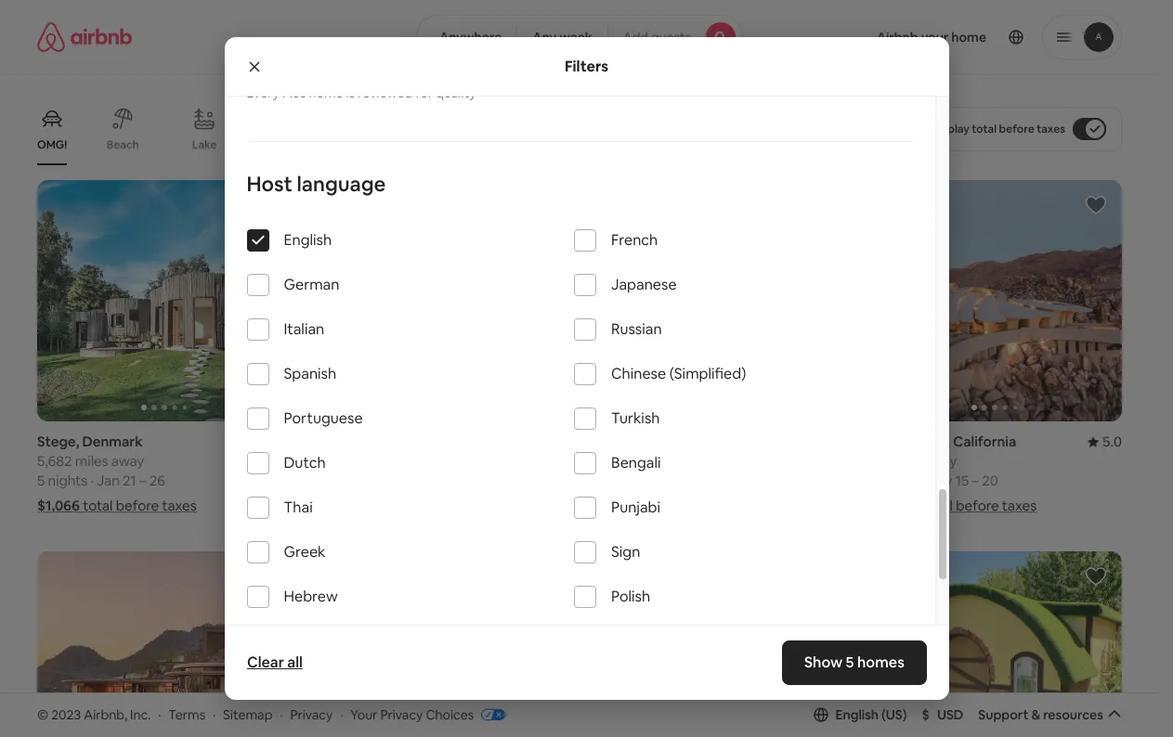 Task type: describe. For each thing, give the bounding box(es) containing it.
add guests button
[[607, 15, 743, 59]]

may
[[650, 472, 676, 490]]

miles inside 5,079 miles away 5 nights $1,178
[[351, 453, 384, 470]]

away inside 5,079 miles away 5 nights $1,178
[[387, 453, 420, 470]]

support & resources
[[978, 707, 1103, 723]]

· left your
[[340, 706, 343, 723]]

map
[[573, 625, 600, 641]]

5 inside stege, denmark 5,682 miles away 5 nights · jan 21 – 26 $1,066 total before taxes
[[37, 472, 45, 490]]

your
[[350, 706, 377, 723]]

add guests
[[623, 29, 691, 46]]

show 5 homes
[[804, 653, 904, 672]]

(simplified)
[[669, 364, 746, 384]]

support
[[978, 707, 1029, 723]]

$
[[922, 707, 930, 723]]

jan
[[97, 472, 120, 490]]

terms · sitemap · privacy ·
[[168, 706, 343, 723]]

english (us) button
[[813, 707, 907, 723]]

$1,066
[[37, 497, 80, 515]]

quality
[[436, 85, 476, 101]]

$1,162
[[591, 497, 630, 515]]

punjabi
[[611, 498, 660, 518]]

stege, denmark 5,682 miles away 5 nights · jan 21 – 26 $1,066 total before taxes
[[37, 433, 197, 515]]

show map button
[[518, 611, 641, 655]]

stege,
[[37, 433, 79, 451]]

host
[[247, 171, 292, 197]]

(us)
[[881, 707, 907, 723]]

plus
[[282, 85, 306, 101]]

· right terms at the bottom left of the page
[[213, 706, 216, 723]]

before inside ponta delgada, portugal 4,948 miles away 5 nights · may 12 – 17 $1,162 total before taxes
[[666, 497, 709, 515]]

taxes inside stege, denmark 5,682 miles away 5 nights · jan 21 – 26 $1,066 total before taxes
[[162, 497, 197, 515]]

miles inside ponta delgada, portugal 4,948 miles away 5 nights · may 12 – 17 $1,162 total before taxes
[[629, 453, 662, 470]]

islands
[[268, 137, 304, 152]]

reviewed
[[358, 85, 413, 101]]

chinese
[[611, 364, 666, 384]]

· right "inc."
[[158, 706, 161, 723]]

anywhere
[[439, 29, 502, 46]]

4,948
[[591, 453, 626, 470]]

amazing
[[506, 137, 552, 152]]

week
[[559, 29, 592, 46]]

all
[[287, 653, 302, 672]]

lake
[[192, 137, 217, 152]]

– inside joshua tree, california 111 miles away nov 15 – 20 total before taxes
[[972, 472, 979, 490]]

12
[[680, 472, 693, 490]]

polish
[[611, 587, 650, 607]]

any week button
[[517, 15, 608, 59]]

french
[[611, 231, 658, 250]]

host language
[[247, 171, 386, 197]]

total inside ponta delgada, portugal 4,948 miles away 5 nights · may 12 – 17 $1,162 total before taxes
[[633, 497, 663, 515]]

before inside button
[[999, 122, 1034, 137]]

©
[[37, 706, 48, 723]]

greek
[[284, 543, 326, 562]]

before inside stege, denmark 5,682 miles away 5 nights · jan 21 – 26 $1,066 total before taxes
[[116, 497, 159, 515]]

26
[[149, 472, 165, 490]]

thai
[[284, 498, 313, 518]]

– inside ponta delgada, portugal 4,948 miles away 5 nights · may 12 – 17 $1,162 total before taxes
[[696, 472, 703, 490]]

$ usd
[[922, 707, 963, 723]]

add to wishlist: phoenix, arizona image
[[254, 566, 277, 588]]

for
[[415, 85, 433, 101]]

any week
[[532, 29, 592, 46]]

ponta
[[591, 433, 629, 451]]

nights inside 5,079 miles away 5 nights $1,178
[[325, 472, 364, 490]]

mansions
[[615, 137, 664, 152]]

delgada,
[[632, 433, 690, 451]]

add to wishlist: joshua tree, california image
[[1085, 194, 1107, 216]]

views
[[554, 137, 584, 152]]

turkish
[[611, 409, 660, 428]]

frames
[[356, 137, 393, 152]]

terms
[[168, 706, 205, 723]]

support & resources button
[[978, 707, 1122, 723]]

nov
[[927, 472, 952, 490]]

homes
[[857, 653, 904, 672]]

russian
[[611, 320, 662, 339]]

display total before taxes
[[931, 122, 1065, 137]]

5.0 out of 5 average rating image
[[1087, 433, 1122, 451]]

filters
[[565, 56, 608, 76]]

bengali
[[611, 453, 661, 473]]

nights inside stege, denmark 5,682 miles away 5 nights · jan 21 – 26 $1,066 total before taxes
[[48, 472, 87, 490]]

chinese (simplified)
[[611, 364, 746, 384]]

english (us)
[[835, 707, 907, 723]]

your privacy choices
[[350, 706, 474, 723]]

5,079
[[314, 453, 348, 470]]

anywhere button
[[416, 15, 518, 59]]

german
[[284, 275, 339, 295]]

is
[[346, 85, 355, 101]]

japanese
[[611, 275, 677, 295]]

english for english
[[284, 231, 332, 250]]

before inside joshua tree, california 111 miles away nov 15 – 20 total before taxes
[[956, 497, 999, 515]]

show for show map
[[537, 625, 570, 641]]

sitemap
[[223, 706, 272, 723]]

group containing amazing views
[[37, 93, 803, 165]]

17
[[706, 472, 720, 490]]

total before taxes button
[[867, 497, 1037, 515]]

5,079 miles away 5 nights $1,178
[[314, 453, 420, 515]]



Task type: locate. For each thing, give the bounding box(es) containing it.
display
[[931, 122, 969, 137]]

show 5 homes link
[[782, 641, 926, 685]]

profile element
[[765, 0, 1122, 74]]

0 horizontal spatial english
[[284, 231, 332, 250]]

2 miles from the left
[[351, 453, 384, 470]]

away inside ponta delgada, portugal 4,948 miles away 5 nights · may 12 – 17 $1,162 total before taxes
[[665, 453, 698, 470]]

english inside the filters dialog
[[284, 231, 332, 250]]

nights down 5,079 at the left bottom of the page
[[325, 472, 364, 490]]

total right "display"
[[972, 122, 997, 137]]

add to wishlist: cedar city, utah image
[[1085, 566, 1107, 588]]

taxes inside joshua tree, california 111 miles away nov 15 – 20 total before taxes
[[1002, 497, 1037, 515]]

away up nov
[[924, 453, 957, 470]]

away right 5,079 at the left bottom of the page
[[387, 453, 420, 470]]

miles up jan at the left of the page
[[75, 453, 108, 470]]

before right "display"
[[999, 122, 1034, 137]]

2023
[[51, 706, 81, 723]]

tree,
[[917, 433, 950, 451]]

a-frames
[[344, 137, 393, 152]]

3 nights from the left
[[601, 472, 641, 490]]

before
[[999, 122, 1034, 137], [116, 497, 159, 515], [666, 497, 709, 515], [956, 497, 999, 515]]

miles inside stege, denmark 5,682 miles away 5 nights · jan 21 – 26 $1,066 total before taxes
[[75, 453, 108, 470]]

total down may
[[633, 497, 663, 515]]

away up '12'
[[665, 453, 698, 470]]

total inside joshua tree, california 111 miles away nov 15 – 20 total before taxes
[[923, 497, 953, 515]]

group
[[37, 93, 803, 165], [37, 180, 292, 422], [314, 180, 568, 422], [591, 180, 845, 422], [867, 180, 1122, 422], [37, 552, 292, 737], [314, 552, 568, 737], [591, 552, 845, 737], [867, 552, 1122, 737]]

a-
[[344, 137, 356, 152]]

ponta delgada, portugal 4,948 miles away 5 nights · may 12 – 17 $1,162 total before taxes
[[591, 433, 749, 515]]

0 vertical spatial show
[[537, 625, 570, 641]]

0 vertical spatial english
[[284, 231, 332, 250]]

beach
[[107, 137, 139, 152]]

total inside button
[[972, 122, 997, 137]]

&
[[1031, 707, 1040, 723]]

· left privacy 'link'
[[280, 706, 283, 723]]

1 vertical spatial english
[[835, 707, 879, 723]]

show left homes
[[804, 653, 842, 672]]

4 away from the left
[[924, 453, 957, 470]]

italian
[[284, 320, 324, 339]]

filters dialog
[[224, 0, 949, 737]]

3 away from the left
[[665, 453, 698, 470]]

total down nov
[[923, 497, 953, 515]]

joshua tree, california 111 miles away nov 15 – 20 total before taxes
[[867, 433, 1037, 515]]

before down 20
[[956, 497, 999, 515]]

terms link
[[168, 706, 205, 723]]

english for english (us)
[[835, 707, 879, 723]]

2 away from the left
[[387, 453, 420, 470]]

1 – from the left
[[139, 472, 146, 490]]

portuguese
[[284, 409, 363, 428]]

every
[[247, 85, 279, 101]]

dutch
[[284, 453, 326, 473]]

111
[[867, 453, 885, 470]]

$1,178
[[314, 497, 353, 515]]

5 down 5,079 at the left bottom of the page
[[314, 472, 322, 490]]

5
[[37, 472, 45, 490], [314, 472, 322, 490], [591, 472, 598, 490], [845, 653, 854, 672]]

2 privacy from the left
[[380, 706, 423, 723]]

nights inside ponta delgada, portugal 4,948 miles away 5 nights · may 12 – 17 $1,162 total before taxes
[[601, 472, 641, 490]]

5 left homes
[[845, 653, 854, 672]]

5.0
[[1102, 433, 1122, 451]]

miles right 5,079 at the left bottom of the page
[[351, 453, 384, 470]]

– right 21
[[139, 472, 146, 490]]

hebrew
[[284, 587, 338, 607]]

taxes inside ponta delgada, portugal 4,948 miles away 5 nights · may 12 – 17 $1,162 total before taxes
[[712, 497, 746, 515]]

· inside stege, denmark 5,682 miles away 5 nights · jan 21 – 26 $1,066 total before taxes
[[90, 472, 94, 490]]

language
[[297, 171, 386, 197]]

· inside ponta delgada, portugal 4,948 miles away 5 nights · may 12 – 17 $1,162 total before taxes
[[644, 472, 647, 490]]

5 inside ponta delgada, portugal 4,948 miles away 5 nights · may 12 – 17 $1,162 total before taxes
[[591, 472, 598, 490]]

3 miles from the left
[[629, 453, 662, 470]]

english left '(us)'
[[835, 707, 879, 723]]

0 horizontal spatial show
[[537, 625, 570, 641]]

1 horizontal spatial show
[[804, 653, 842, 672]]

away inside joshua tree, california 111 miles away nov 15 – 20 total before taxes
[[924, 453, 957, 470]]

away inside stege, denmark 5,682 miles away 5 nights · jan 21 – 26 $1,066 total before taxes
[[111, 453, 144, 470]]

clear
[[247, 653, 284, 672]]

© 2023 airbnb, inc. ·
[[37, 706, 161, 723]]

5 inside 5,079 miles away 5 nights $1,178
[[314, 472, 322, 490]]

away
[[111, 453, 144, 470], [387, 453, 420, 470], [665, 453, 698, 470], [924, 453, 957, 470]]

usd
[[937, 707, 963, 723]]

nights down 4,948
[[601, 472, 641, 490]]

– inside stege, denmark 5,682 miles away 5 nights · jan 21 – 26 $1,066 total before taxes
[[139, 472, 146, 490]]

1 horizontal spatial –
[[696, 472, 703, 490]]

skiing
[[706, 137, 737, 152]]

2 horizontal spatial –
[[972, 472, 979, 490]]

omg!
[[37, 137, 67, 152]]

21
[[123, 472, 136, 490]]

1 away from the left
[[111, 453, 144, 470]]

display total before taxes button
[[915, 107, 1122, 151]]

privacy link
[[290, 706, 333, 723]]

airbnb,
[[84, 706, 127, 723]]

inc.
[[130, 706, 151, 723]]

1 nights from the left
[[48, 472, 87, 490]]

1 vertical spatial show
[[804, 653, 842, 672]]

clear all
[[247, 653, 302, 672]]

taxes inside button
[[1037, 122, 1065, 137]]

add
[[623, 29, 648, 46]]

privacy left your
[[290, 706, 333, 723]]

1 horizontal spatial nights
[[325, 472, 364, 490]]

total down jan at the left of the page
[[83, 497, 113, 515]]

show inside the filters dialog
[[804, 653, 842, 672]]

english up german
[[284, 231, 332, 250]]

20
[[982, 472, 998, 490]]

2 – from the left
[[696, 472, 703, 490]]

None search field
[[416, 15, 743, 59]]

miles inside joshua tree, california 111 miles away nov 15 – 20 total before taxes
[[888, 453, 921, 470]]

show left map
[[537, 625, 570, 641]]

nights
[[48, 472, 87, 490], [325, 472, 364, 490], [601, 472, 641, 490]]

portugal
[[693, 433, 749, 451]]

3 – from the left
[[972, 472, 979, 490]]

– right 15
[[972, 472, 979, 490]]

2 horizontal spatial nights
[[601, 472, 641, 490]]

miles
[[75, 453, 108, 470], [351, 453, 384, 470], [629, 453, 662, 470], [888, 453, 921, 470]]

show for show 5 homes
[[804, 653, 842, 672]]

0 horizontal spatial privacy
[[290, 706, 333, 723]]

– left 17
[[696, 472, 703, 490]]

nights down 5,682
[[48, 472, 87, 490]]

5 inside the filters dialog
[[845, 653, 854, 672]]

california
[[953, 433, 1016, 451]]

away up 21
[[111, 453, 144, 470]]

total inside stege, denmark 5,682 miles away 5 nights · jan 21 – 26 $1,066 total before taxes
[[83, 497, 113, 515]]

· left jan at the left of the page
[[90, 472, 94, 490]]

0 horizontal spatial nights
[[48, 472, 87, 490]]

home
[[309, 85, 343, 101]]

show map
[[537, 625, 600, 641]]

show inside button
[[537, 625, 570, 641]]

every plus home is reviewed for quality
[[247, 85, 476, 101]]

· left may
[[644, 472, 647, 490]]

show
[[537, 625, 570, 641], [804, 653, 842, 672]]

1 horizontal spatial privacy
[[380, 706, 423, 723]]

sign
[[611, 543, 640, 562]]

–
[[139, 472, 146, 490], [696, 472, 703, 490], [972, 472, 979, 490]]

2 nights from the left
[[325, 472, 364, 490]]

guests
[[651, 29, 691, 46]]

resources
[[1043, 707, 1103, 723]]

before down '12'
[[666, 497, 709, 515]]

before down 21
[[116, 497, 159, 515]]

1 miles from the left
[[75, 453, 108, 470]]

5 down 4,948
[[591, 472, 598, 490]]

spanish
[[284, 364, 336, 384]]

5,682
[[37, 453, 72, 470]]

miles down the joshua
[[888, 453, 921, 470]]

5 down 5,682
[[37, 472, 45, 490]]

1 horizontal spatial english
[[835, 707, 879, 723]]

your privacy choices link
[[350, 706, 505, 724]]

1 privacy from the left
[[290, 706, 333, 723]]

english
[[284, 231, 332, 250], [835, 707, 879, 723]]

clear all button
[[237, 645, 311, 682]]

amazing views
[[506, 137, 584, 152]]

choices
[[426, 706, 474, 723]]

privacy right your
[[380, 706, 423, 723]]

denmark
[[82, 433, 143, 451]]

4 miles from the left
[[888, 453, 921, 470]]

0 horizontal spatial –
[[139, 472, 146, 490]]

total
[[972, 122, 997, 137], [83, 497, 113, 515], [633, 497, 663, 515], [923, 497, 953, 515]]

·
[[90, 472, 94, 490], [644, 472, 647, 490], [158, 706, 161, 723], [213, 706, 216, 723], [280, 706, 283, 723], [340, 706, 343, 723]]

none search field containing anywhere
[[416, 15, 743, 59]]

miles down delgada,
[[629, 453, 662, 470]]



Task type: vqa. For each thing, say whether or not it's contained in the screenshot.
for
yes



